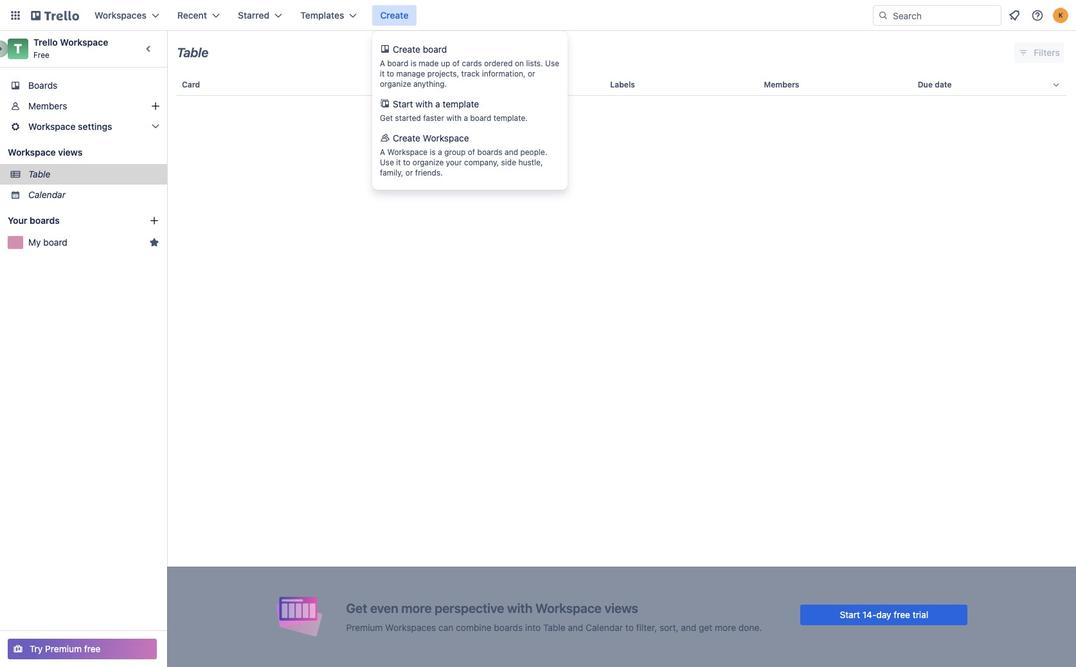 Task type: describe. For each thing, give the bounding box(es) containing it.
friends.
[[415, 168, 443, 178]]

0 vertical spatial more
[[402, 601, 432, 615]]

get inside get even more perspective with workspace views premium workspaces can combine boards into table and calendar to filter, sort, and get more done.
[[346, 601, 368, 615]]

my board link
[[28, 236, 144, 249]]

can
[[439, 622, 454, 633]]

start with a template get started faster with a board template.
[[380, 98, 528, 123]]

labels button
[[606, 69, 759, 100]]

of for board
[[453, 59, 460, 68]]

trello workspace link
[[33, 37, 108, 48]]

made
[[419, 59, 439, 68]]

filters
[[1035, 47, 1061, 58]]

filter,
[[637, 622, 658, 633]]

templates
[[301, 10, 344, 21]]

boards inside create workspace a workspace is a group of boards and people. use it to organize your company, side hustle, family, or friends.
[[478, 147, 503, 157]]

0 vertical spatial table
[[177, 45, 209, 60]]

get
[[699, 622, 713, 633]]

1 horizontal spatial with
[[447, 113, 462, 123]]

it inside create workspace a workspace is a group of boards and people. use it to organize your company, side hustle, family, or friends.
[[397, 158, 401, 167]]

of for workspace
[[468, 147, 476, 157]]

or inside create workspace a workspace is a group of boards and people. use it to organize your company, side hustle, family, or friends.
[[406, 168, 413, 178]]

boards link
[[0, 75, 167, 96]]

family,
[[380, 168, 404, 178]]

perspective
[[435, 601, 505, 615]]

it inside create board a board is made up of cards ordered on lists. use it to manage projects, track information, or organize anything.
[[380, 69, 385, 78]]

workspace down the workspace settings
[[8, 147, 56, 158]]

try premium free button
[[8, 639, 157, 659]]

workspace inside dropdown button
[[28, 121, 76, 132]]

my
[[28, 237, 41, 248]]

your boards
[[8, 215, 60, 226]]

my board
[[28, 237, 67, 248]]

lists.
[[527, 59, 543, 68]]

workspace settings
[[28, 121, 112, 132]]

day
[[877, 609, 892, 620]]

workspace inside the trello workspace free
[[60, 37, 108, 48]]

0 horizontal spatial with
[[416, 98, 433, 109]]

company,
[[465, 158, 499, 167]]

0 vertical spatial free
[[895, 609, 911, 620]]

workspaces inside popup button
[[95, 10, 147, 21]]

a for create board
[[380, 59, 385, 68]]

search image
[[879, 10, 889, 21]]

template
[[443, 98, 479, 109]]

members link
[[0, 96, 167, 116]]

into
[[526, 622, 541, 633]]

free inside button
[[84, 643, 101, 654]]

templates button
[[293, 5, 365, 26]]

start for with
[[393, 98, 413, 109]]

back to home image
[[31, 5, 79, 26]]

list
[[457, 80, 471, 89]]

workspace inside get even more perspective with workspace views premium workspaces can combine boards into table and calendar to filter, sort, and get more done.
[[536, 601, 602, 615]]

recent button
[[170, 5, 228, 26]]

table link
[[28, 168, 160, 181]]

table containing card
[[167, 69, 1077, 667]]

0 vertical spatial views
[[58, 147, 83, 158]]

template.
[[494, 113, 528, 123]]

get inside 'start with a template get started faster with a board template.'
[[380, 113, 393, 123]]

board inside 'start with a template get started faster with a board template.'
[[471, 113, 492, 123]]

combine
[[456, 622, 492, 633]]

start 14-day free trial link
[[801, 604, 968, 625]]

board inside "link"
[[43, 237, 67, 248]]

to inside get even more perspective with workspace views premium workspaces can combine boards into table and calendar to filter, sort, and get more done.
[[626, 622, 634, 633]]

try premium free
[[30, 643, 101, 654]]

workspaces inside get even more perspective with workspace views premium workspaces can combine boards into table and calendar to filter, sort, and get more done.
[[386, 622, 436, 633]]

track
[[462, 69, 480, 78]]

14-
[[863, 609, 877, 620]]

0 horizontal spatial table
[[28, 169, 50, 179]]

your
[[446, 158, 462, 167]]

with inside get even more perspective with workspace views premium workspaces can combine boards into table and calendar to filter, sort, and get more done.
[[508, 601, 533, 615]]

organize inside create workspace a workspace is a group of boards and people. use it to organize your company, side hustle, family, or friends.
[[413, 158, 444, 167]]

board up manage on the top left
[[388, 59, 409, 68]]

settings
[[78, 121, 112, 132]]

1 vertical spatial boards
[[30, 215, 60, 226]]

side
[[502, 158, 517, 167]]

to inside create board a board is made up of cards ordered on lists. use it to manage projects, track information, or organize anything.
[[387, 69, 394, 78]]

open information menu image
[[1032, 9, 1045, 22]]

workspace navigation collapse icon image
[[140, 40, 158, 58]]

is for workspace
[[430, 147, 436, 157]]

due date button
[[913, 69, 1067, 100]]

even
[[370, 601, 399, 615]]

add board image
[[149, 216, 160, 226]]

get even more perspective with workspace views premium workspaces can combine boards into table and calendar to filter, sort, and get more done.
[[346, 601, 763, 633]]

1 horizontal spatial and
[[568, 622, 584, 633]]

0 notifications image
[[1007, 8, 1023, 23]]

card
[[182, 80, 200, 89]]

a inside create workspace a workspace is a group of boards and people. use it to organize your company, side hustle, family, or friends.
[[438, 147, 443, 157]]

workspace up group
[[423, 133, 469, 143]]

t link
[[8, 39, 28, 59]]

group
[[445, 147, 466, 157]]

table inside get even more perspective with workspace views premium workspaces can combine boards into table and calendar to filter, sort, and get more done.
[[544, 622, 566, 633]]

recent
[[177, 10, 207, 21]]

manage
[[397, 69, 425, 78]]

your
[[8, 215, 27, 226]]



Task type: locate. For each thing, give the bounding box(es) containing it.
calendar left filter,
[[586, 622, 623, 633]]

labels
[[611, 80, 636, 89]]

calendar up the your boards
[[28, 189, 66, 200]]

1 horizontal spatial more
[[715, 622, 737, 633]]

information,
[[482, 69, 526, 78]]

2 horizontal spatial table
[[544, 622, 566, 633]]

starred button
[[230, 5, 290, 26]]

trello workspace free
[[33, 37, 108, 60]]

1 horizontal spatial it
[[397, 158, 401, 167]]

get left even
[[346, 601, 368, 615]]

workspaces
[[95, 10, 147, 21], [386, 622, 436, 633]]

workspace up into
[[536, 601, 602, 615]]

due date
[[919, 80, 953, 89]]

0 vertical spatial premium
[[346, 622, 383, 633]]

projects,
[[428, 69, 459, 78]]

or
[[528, 69, 536, 78], [406, 168, 413, 178]]

0 horizontal spatial use
[[380, 158, 394, 167]]

cards
[[462, 59, 482, 68]]

1 vertical spatial use
[[380, 158, 394, 167]]

calendar
[[28, 189, 66, 200], [586, 622, 623, 633]]

premium inside get even more perspective with workspace views premium workspaces can combine boards into table and calendar to filter, sort, and get more done.
[[346, 622, 383, 633]]

create inside button
[[381, 10, 409, 21]]

a up faster
[[436, 98, 441, 109]]

1 horizontal spatial calendar
[[586, 622, 623, 633]]

a left "made"
[[380, 59, 385, 68]]

0 horizontal spatial is
[[411, 59, 417, 68]]

2 vertical spatial boards
[[494, 622, 523, 633]]

up
[[441, 59, 451, 68]]

0 horizontal spatial or
[[406, 168, 413, 178]]

organize inside create board a board is made up of cards ordered on lists. use it to manage projects, track information, or organize anything.
[[380, 79, 411, 89]]

table right into
[[544, 622, 566, 633]]

of
[[453, 59, 460, 68], [468, 147, 476, 157]]

table up card
[[177, 45, 209, 60]]

0 horizontal spatial calendar
[[28, 189, 66, 200]]

row inside table
[[177, 69, 1067, 100]]

0 vertical spatial is
[[411, 59, 417, 68]]

1 horizontal spatial members
[[765, 80, 800, 89]]

0 vertical spatial organize
[[380, 79, 411, 89]]

create inside create board a board is made up of cards ordered on lists. use it to manage projects, track information, or organize anything.
[[393, 44, 421, 55]]

1 vertical spatial or
[[406, 168, 413, 178]]

0 horizontal spatial organize
[[380, 79, 411, 89]]

row containing card
[[177, 69, 1067, 100]]

ordered
[[485, 59, 513, 68]]

or right the 'family,'
[[406, 168, 413, 178]]

starred
[[238, 10, 270, 21]]

create
[[381, 10, 409, 21], [393, 44, 421, 55], [393, 133, 421, 143]]

get left the started
[[380, 113, 393, 123]]

is
[[411, 59, 417, 68], [430, 147, 436, 157]]

workspace
[[60, 37, 108, 48], [28, 121, 76, 132], [423, 133, 469, 143], [8, 147, 56, 158], [388, 147, 428, 157], [536, 601, 602, 615]]

with
[[416, 98, 433, 109], [447, 113, 462, 123], [508, 601, 533, 615]]

trial
[[913, 609, 929, 620]]

boards
[[28, 80, 57, 91]]

free
[[895, 609, 911, 620], [84, 643, 101, 654]]

1 vertical spatial organize
[[413, 158, 444, 167]]

create board a board is made up of cards ordered on lists. use it to manage projects, track information, or organize anything.
[[380, 44, 560, 89]]

card button
[[177, 69, 452, 100]]

a for create workspace
[[380, 147, 385, 157]]

premium
[[346, 622, 383, 633], [45, 643, 82, 654]]

0 vertical spatial get
[[380, 113, 393, 123]]

primary element
[[0, 0, 1077, 31]]

switch to… image
[[9, 9, 22, 22]]

to
[[387, 69, 394, 78], [403, 158, 411, 167], [626, 622, 634, 633]]

people.
[[521, 147, 548, 157]]

2 vertical spatial a
[[438, 147, 443, 157]]

0 vertical spatial with
[[416, 98, 433, 109]]

create inside create workspace a workspace is a group of boards and people. use it to organize your company, side hustle, family, or friends.
[[393, 133, 421, 143]]

it up the 'family,'
[[397, 158, 401, 167]]

create button
[[373, 5, 417, 26]]

more right even
[[402, 601, 432, 615]]

2 vertical spatial table
[[544, 622, 566, 633]]

a inside create workspace a workspace is a group of boards and people. use it to organize your company, side hustle, family, or friends.
[[380, 147, 385, 157]]

your boards with 1 items element
[[8, 213, 130, 228]]

boards left into
[[494, 622, 523, 633]]

free right day
[[895, 609, 911, 620]]

start up the started
[[393, 98, 413, 109]]

1 vertical spatial members
[[28, 100, 67, 111]]

premium right try
[[45, 643, 82, 654]]

is inside create workspace a workspace is a group of boards and people. use it to organize your company, side hustle, family, or friends.
[[430, 147, 436, 157]]

start for 14-
[[841, 609, 861, 620]]

sort,
[[660, 622, 679, 633]]

2 a from the top
[[380, 147, 385, 157]]

1 horizontal spatial get
[[380, 113, 393, 123]]

anything.
[[414, 79, 447, 89]]

0 vertical spatial a
[[436, 98, 441, 109]]

and
[[505, 147, 519, 157], [568, 622, 584, 633], [682, 622, 697, 633]]

row
[[177, 69, 1067, 100]]

start inside start 14-day free trial link
[[841, 609, 861, 620]]

of up company,
[[468, 147, 476, 157]]

with up into
[[508, 601, 533, 615]]

1 horizontal spatial premium
[[346, 622, 383, 633]]

it
[[380, 69, 385, 78], [397, 158, 401, 167]]

1 a from the top
[[380, 59, 385, 68]]

1 horizontal spatial to
[[403, 158, 411, 167]]

due
[[919, 80, 934, 89]]

0 vertical spatial a
[[380, 59, 385, 68]]

workspace up the 'family,'
[[388, 147, 428, 157]]

1 vertical spatial with
[[447, 113, 462, 123]]

free right try
[[84, 643, 101, 654]]

use right lists.
[[546, 59, 560, 68]]

0 horizontal spatial of
[[453, 59, 460, 68]]

create for create workspace a workspace is a group of boards and people. use it to organize your company, side hustle, family, or friends.
[[393, 133, 421, 143]]

use
[[546, 59, 560, 68], [380, 158, 394, 167]]

board right my
[[43, 237, 67, 248]]

Table text field
[[177, 41, 209, 65]]

board
[[423, 44, 447, 55], [388, 59, 409, 68], [471, 113, 492, 123], [43, 237, 67, 248]]

0 vertical spatial or
[[528, 69, 536, 78]]

create for create
[[381, 10, 409, 21]]

premium down even
[[346, 622, 383, 633]]

or inside create board a board is made up of cards ordered on lists. use it to manage projects, track information, or organize anything.
[[528, 69, 536, 78]]

boards inside get even more perspective with workspace views premium workspaces can combine boards into table and calendar to filter, sort, and get more done.
[[494, 622, 523, 633]]

1 vertical spatial it
[[397, 158, 401, 167]]

and left get
[[682, 622, 697, 633]]

workspace up the 'workspace views'
[[28, 121, 76, 132]]

1 vertical spatial calendar
[[586, 622, 623, 633]]

or down lists.
[[528, 69, 536, 78]]

1 horizontal spatial of
[[468, 147, 476, 157]]

2 horizontal spatial to
[[626, 622, 634, 633]]

0 vertical spatial create
[[381, 10, 409, 21]]

organize down manage on the top left
[[380, 79, 411, 89]]

1 vertical spatial create
[[393, 44, 421, 55]]

get
[[380, 113, 393, 123], [346, 601, 368, 615]]

0 horizontal spatial start
[[393, 98, 413, 109]]

workspaces button
[[87, 5, 167, 26]]

1 vertical spatial more
[[715, 622, 737, 633]]

a left group
[[438, 147, 443, 157]]

0 vertical spatial to
[[387, 69, 394, 78]]

start inside 'start with a template get started faster with a board template.'
[[393, 98, 413, 109]]

0 horizontal spatial to
[[387, 69, 394, 78]]

1 horizontal spatial organize
[[413, 158, 444, 167]]

1 vertical spatial free
[[84, 643, 101, 654]]

a up the 'family,'
[[380, 147, 385, 157]]

0 horizontal spatial members
[[28, 100, 67, 111]]

a
[[436, 98, 441, 109], [464, 113, 468, 123], [438, 147, 443, 157]]

1 vertical spatial a
[[464, 113, 468, 123]]

organize
[[380, 79, 411, 89], [413, 158, 444, 167]]

1 horizontal spatial is
[[430, 147, 436, 157]]

views down the workspace settings
[[58, 147, 83, 158]]

workspace views
[[8, 147, 83, 158]]

0 horizontal spatial it
[[380, 69, 385, 78]]

use inside create board a board is made up of cards ordered on lists. use it to manage projects, track information, or organize anything.
[[546, 59, 560, 68]]

of inside create board a board is made up of cards ordered on lists. use it to manage projects, track information, or organize anything.
[[453, 59, 460, 68]]

use up the 'family,'
[[380, 158, 394, 167]]

1 horizontal spatial or
[[528, 69, 536, 78]]

0 horizontal spatial get
[[346, 601, 368, 615]]

1 vertical spatial get
[[346, 601, 368, 615]]

0 vertical spatial of
[[453, 59, 460, 68]]

is up manage on the top left
[[411, 59, 417, 68]]

1 vertical spatial workspaces
[[386, 622, 436, 633]]

workspaces up workspace navigation collapse icon
[[95, 10, 147, 21]]

free
[[33, 50, 50, 60]]

boards up company,
[[478, 147, 503, 157]]

and right into
[[568, 622, 584, 633]]

and up side
[[505, 147, 519, 157]]

members inside button
[[765, 80, 800, 89]]

board up "made"
[[423, 44, 447, 55]]

to inside create workspace a workspace is a group of boards and people. use it to organize your company, side hustle, family, or friends.
[[403, 158, 411, 167]]

1 vertical spatial to
[[403, 158, 411, 167]]

1 vertical spatial table
[[28, 169, 50, 179]]

with down template
[[447, 113, 462, 123]]

views
[[58, 147, 83, 158], [605, 601, 639, 615]]

done.
[[739, 622, 763, 633]]

0 vertical spatial workspaces
[[95, 10, 147, 21]]

1 vertical spatial premium
[[45, 643, 82, 654]]

boards up my board
[[30, 215, 60, 226]]

calendar link
[[28, 189, 160, 201]]

1 horizontal spatial use
[[546, 59, 560, 68]]

1 horizontal spatial free
[[895, 609, 911, 620]]

a down template
[[464, 113, 468, 123]]

views inside get even more perspective with workspace views premium workspaces can combine boards into table and calendar to filter, sort, and get more done.
[[605, 601, 639, 615]]

calendar inside get even more perspective with workspace views premium workspaces can combine boards into table and calendar to filter, sort, and get more done.
[[586, 622, 623, 633]]

is for board
[[411, 59, 417, 68]]

create workspace a workspace is a group of boards and people. use it to organize your company, side hustle, family, or friends.
[[380, 133, 548, 178]]

members
[[765, 80, 800, 89], [28, 100, 67, 111]]

1 vertical spatial is
[[430, 147, 436, 157]]

premium inside button
[[45, 643, 82, 654]]

1 horizontal spatial table
[[177, 45, 209, 60]]

it left manage on the top left
[[380, 69, 385, 78]]

filters button
[[1015, 42, 1065, 63]]

table down the 'workspace views'
[[28, 169, 50, 179]]

1 horizontal spatial start
[[841, 609, 861, 620]]

a
[[380, 59, 385, 68], [380, 147, 385, 157]]

views up filter,
[[605, 601, 639, 615]]

0 vertical spatial it
[[380, 69, 385, 78]]

0 horizontal spatial views
[[58, 147, 83, 158]]

0 horizontal spatial workspaces
[[95, 10, 147, 21]]

2 horizontal spatial with
[[508, 601, 533, 615]]

0 vertical spatial boards
[[478, 147, 503, 157]]

workspaces down even
[[386, 622, 436, 633]]

workspace settings button
[[0, 116, 167, 137]]

use inside create workspace a workspace is a group of boards and people. use it to organize your company, side hustle, family, or friends.
[[380, 158, 394, 167]]

with up faster
[[416, 98, 433, 109]]

hustle,
[[519, 158, 543, 167]]

members button
[[759, 69, 913, 100]]

2 vertical spatial with
[[508, 601, 533, 615]]

and inside create workspace a workspace is a group of boards and people. use it to organize your company, side hustle, family, or friends.
[[505, 147, 519, 157]]

try
[[30, 643, 43, 654]]

board down template
[[471, 113, 492, 123]]

workspace right trello
[[60, 37, 108, 48]]

to left manage on the top left
[[387, 69, 394, 78]]

is up friends.
[[430, 147, 436, 157]]

on
[[515, 59, 524, 68]]

a inside create board a board is made up of cards ordered on lists. use it to manage projects, track information, or organize anything.
[[380, 59, 385, 68]]

table
[[167, 69, 1077, 667]]

1 vertical spatial start
[[841, 609, 861, 620]]

table
[[177, 45, 209, 60], [28, 169, 50, 179], [544, 622, 566, 633]]

of right up
[[453, 59, 460, 68]]

start left 14-
[[841, 609, 861, 620]]

more
[[402, 601, 432, 615], [715, 622, 737, 633]]

0 vertical spatial members
[[765, 80, 800, 89]]

2 horizontal spatial and
[[682, 622, 697, 633]]

0 vertical spatial start
[[393, 98, 413, 109]]

to up the 'family,'
[[403, 158, 411, 167]]

more right get
[[715, 622, 737, 633]]

faster
[[424, 113, 445, 123]]

0 vertical spatial use
[[546, 59, 560, 68]]

start 14-day free trial
[[841, 609, 929, 620]]

t
[[14, 41, 22, 56]]

create for create board a board is made up of cards ordered on lists. use it to manage projects, track information, or organize anything.
[[393, 44, 421, 55]]

Search field
[[889, 6, 1002, 25]]

1 vertical spatial a
[[380, 147, 385, 157]]

2 vertical spatial to
[[626, 622, 634, 633]]

1 horizontal spatial views
[[605, 601, 639, 615]]

kendallparks02 (kendallparks02) image
[[1054, 8, 1069, 23]]

0 horizontal spatial premium
[[45, 643, 82, 654]]

trello
[[33, 37, 58, 48]]

started
[[395, 113, 421, 123]]

is inside create board a board is made up of cards ordered on lists. use it to manage projects, track information, or organize anything.
[[411, 59, 417, 68]]

0 horizontal spatial free
[[84, 643, 101, 654]]

0 horizontal spatial more
[[402, 601, 432, 615]]

organize up friends.
[[413, 158, 444, 167]]

1 horizontal spatial workspaces
[[386, 622, 436, 633]]

1 vertical spatial of
[[468, 147, 476, 157]]

1 vertical spatial views
[[605, 601, 639, 615]]

of inside create workspace a workspace is a group of boards and people. use it to organize your company, side hustle, family, or friends.
[[468, 147, 476, 157]]

starred icon image
[[149, 237, 160, 248]]

2 vertical spatial create
[[393, 133, 421, 143]]

boards
[[478, 147, 503, 157], [30, 215, 60, 226], [494, 622, 523, 633]]

0 vertical spatial calendar
[[28, 189, 66, 200]]

date
[[936, 80, 953, 89]]

0 horizontal spatial and
[[505, 147, 519, 157]]

list button
[[452, 69, 606, 100]]

start
[[393, 98, 413, 109], [841, 609, 861, 620]]

to left filter,
[[626, 622, 634, 633]]



Task type: vqa. For each thing, say whether or not it's contained in the screenshot.
template.
yes



